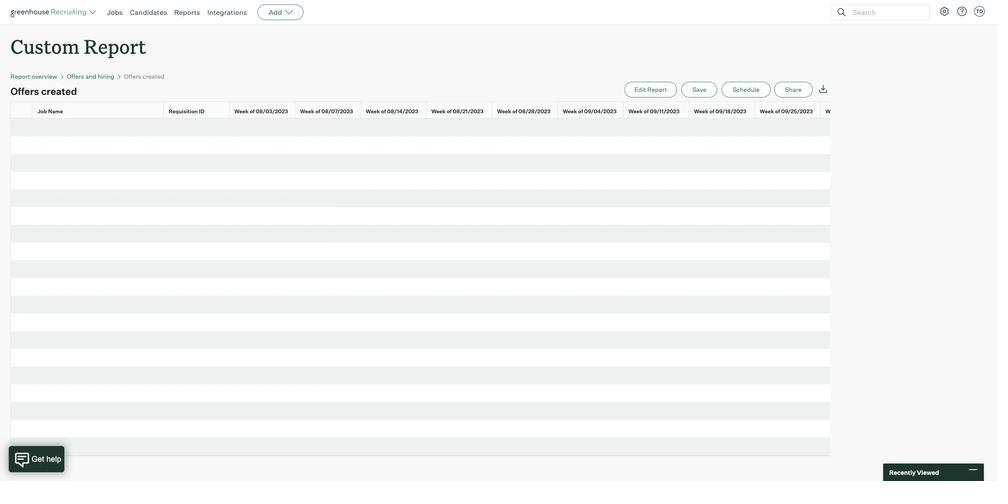 Task type: describe. For each thing, give the bounding box(es) containing it.
09/11/2023
[[650, 108, 680, 115]]

report for edit report
[[648, 86, 667, 93]]

hiring
[[98, 73, 114, 80]]

week of 10/02/2023
[[826, 108, 878, 115]]

save and schedule this report to revisit it! element
[[682, 82, 722, 98]]

week for week of 09/04/2023
[[563, 108, 577, 115]]

week of 09/11/2023 column header
[[624, 102, 691, 121]]

recently
[[890, 469, 916, 477]]

of for 08/28/2023
[[513, 108, 518, 115]]

and
[[86, 73, 96, 80]]

jobs
[[107, 8, 123, 17]]

offers for offers and hiring 'link'
[[67, 73, 84, 80]]

10/02/2023
[[847, 108, 878, 115]]

09/25/2023
[[782, 108, 813, 115]]

week for week of 08/21/2023
[[432, 108, 446, 115]]

integrations link
[[207, 8, 247, 17]]

of for 08/03/2023
[[250, 108, 255, 115]]

job
[[37, 108, 47, 115]]

of for 09/18/2023
[[710, 108, 715, 115]]

requisition
[[169, 108, 198, 115]]

week for week of 08/28/2023
[[497, 108, 512, 115]]

of for 08/21/2023
[[447, 108, 452, 115]]

week of 09/04/2023
[[563, 108, 617, 115]]

edit report link
[[625, 82, 677, 98]]

week of 08/28/2023
[[497, 108, 551, 115]]

custom report
[[11, 33, 146, 59]]

09/18/2023
[[716, 108, 747, 115]]

add button
[[258, 4, 304, 20]]

of for 09/25/2023
[[775, 108, 780, 115]]

report for custom report
[[84, 33, 146, 59]]

offers and hiring link
[[67, 73, 114, 80]]

08/28/2023
[[519, 108, 551, 115]]

1 horizontal spatial offers created
[[124, 73, 165, 80]]

08/14/2023
[[387, 108, 419, 115]]

week for week of 09/18/2023
[[694, 108, 709, 115]]

week of 08/14/2023
[[366, 108, 419, 115]]

td button
[[973, 4, 987, 18]]

requisition id
[[169, 108, 204, 115]]

Search text field
[[851, 6, 922, 19]]

name
[[48, 108, 63, 115]]

week of 09/04/2023 column header
[[558, 102, 626, 121]]

overview
[[32, 73, 57, 80]]

td button
[[975, 6, 985, 17]]

week of 08/03/2023
[[234, 108, 288, 115]]

08/03/2023
[[256, 108, 288, 115]]



Task type: vqa. For each thing, say whether or not it's contained in the screenshot.
completed scorecards
no



Task type: locate. For each thing, give the bounding box(es) containing it.
job name
[[37, 108, 63, 115]]

0 horizontal spatial offers
[[11, 85, 39, 97]]

5 of from the left
[[513, 108, 518, 115]]

offers created
[[124, 73, 165, 80], [11, 85, 77, 97]]

viewed
[[917, 469, 939, 477]]

offers for the offers created link
[[124, 73, 141, 80]]

row containing job name
[[11, 102, 997, 121]]

created
[[143, 73, 165, 80], [41, 85, 77, 97]]

8 week from the left
[[694, 108, 709, 115]]

week of 08/21/2023
[[432, 108, 484, 115]]

candidates
[[130, 8, 167, 17]]

offers left and
[[67, 73, 84, 80]]

08/07/2023
[[322, 108, 353, 115]]

3 week from the left
[[366, 108, 380, 115]]

0 horizontal spatial report
[[11, 73, 30, 80]]

week for week of 08/14/2023
[[366, 108, 380, 115]]

week left 09/04/2023
[[563, 108, 577, 115]]

week down edit
[[629, 108, 643, 115]]

7 of from the left
[[644, 108, 649, 115]]

report
[[84, 33, 146, 59], [11, 73, 30, 80], [648, 86, 667, 93]]

download image
[[818, 84, 829, 94]]

of for 10/02/2023
[[841, 108, 846, 115]]

of
[[250, 108, 255, 115], [315, 108, 320, 115], [381, 108, 386, 115], [447, 108, 452, 115], [513, 108, 518, 115], [578, 108, 583, 115], [644, 108, 649, 115], [710, 108, 715, 115], [775, 108, 780, 115], [841, 108, 846, 115]]

save
[[693, 86, 707, 93]]

edit
[[635, 86, 646, 93]]

3 of from the left
[[381, 108, 386, 115]]

of inside column header
[[250, 108, 255, 115]]

offers created down overview
[[11, 85, 77, 97]]

week of 09/25/2023 column header
[[755, 102, 823, 121]]

1 vertical spatial created
[[41, 85, 77, 97]]

week for week of 08/03/2023
[[234, 108, 249, 115]]

week left 08/21/2023
[[432, 108, 446, 115]]

2 week from the left
[[300, 108, 314, 115]]

week for week of 08/07/2023
[[300, 108, 314, 115]]

report right edit
[[648, 86, 667, 93]]

2 vertical spatial report
[[648, 86, 667, 93]]

of left 08/03/2023
[[250, 108, 255, 115]]

4 of from the left
[[447, 108, 452, 115]]

week of 09/11/2023
[[629, 108, 680, 115]]

schedule button
[[722, 82, 771, 98]]

0 vertical spatial report
[[84, 33, 146, 59]]

save button
[[682, 82, 718, 98]]

week of 08/21/2023 column header
[[427, 102, 494, 121]]

of for 09/11/2023
[[644, 108, 649, 115]]

2 horizontal spatial report
[[648, 86, 667, 93]]

7 week from the left
[[629, 108, 643, 115]]

1 week from the left
[[234, 108, 249, 115]]

week down the "save and schedule this report to revisit it!" element
[[694, 108, 709, 115]]

of for 08/14/2023
[[381, 108, 386, 115]]

row
[[11, 102, 997, 121]]

5 week from the left
[[497, 108, 512, 115]]

candidates link
[[130, 8, 167, 17]]

10 of from the left
[[841, 108, 846, 115]]

share button
[[774, 82, 813, 98]]

report overview
[[11, 73, 57, 80]]

id
[[199, 108, 204, 115]]

reports
[[174, 8, 200, 17]]

integrations
[[207, 8, 247, 17]]

9 week from the left
[[760, 108, 774, 115]]

add
[[269, 8, 282, 17]]

schedule
[[733, 86, 760, 93]]

1 of from the left
[[250, 108, 255, 115]]

of for 09/04/2023
[[578, 108, 583, 115]]

0 vertical spatial offers created
[[124, 73, 165, 80]]

0 vertical spatial created
[[143, 73, 165, 80]]

of for 08/07/2023
[[315, 108, 320, 115]]

offers
[[67, 73, 84, 80], [124, 73, 141, 80], [11, 85, 39, 97]]

job name column header
[[32, 102, 166, 121]]

report overview link
[[11, 73, 57, 80]]

week of 08/03/2023 column header
[[230, 102, 297, 121]]

column header
[[11, 102, 34, 121]]

offers right the "hiring"
[[124, 73, 141, 80]]

edit report
[[635, 86, 667, 93]]

week left 08/03/2023
[[234, 108, 249, 115]]

share
[[785, 86, 802, 93]]

week of 08/14/2023 column header
[[361, 102, 428, 121]]

week down download image
[[826, 108, 840, 115]]

09/04/2023
[[584, 108, 617, 115]]

td
[[976, 8, 984, 14]]

week left 08/28/2023 in the right top of the page
[[497, 108, 512, 115]]

1 vertical spatial report
[[11, 73, 30, 80]]

of left 09/04/2023
[[578, 108, 583, 115]]

week for week of 10/02/2023
[[826, 108, 840, 115]]

configure image
[[940, 6, 950, 17]]

of left 08/21/2023
[[447, 108, 452, 115]]

8 of from the left
[[710, 108, 715, 115]]

of left 10/02/2023
[[841, 108, 846, 115]]

greenhouse recruiting image
[[11, 7, 89, 18]]

of left 08/07/2023 at top left
[[315, 108, 320, 115]]

of left 09/11/2023
[[644, 108, 649, 115]]

week left 08/07/2023 at top left
[[300, 108, 314, 115]]

6 week from the left
[[563, 108, 577, 115]]

1 horizontal spatial created
[[143, 73, 165, 80]]

custom
[[11, 33, 79, 59]]

offers created right the "hiring"
[[124, 73, 165, 80]]

2 horizontal spatial offers
[[124, 73, 141, 80]]

week inside "column header"
[[629, 108, 643, 115]]

report left overview
[[11, 73, 30, 80]]

week of 08/07/2023
[[300, 108, 353, 115]]

offers and hiring
[[67, 73, 114, 80]]

offers down report overview
[[11, 85, 39, 97]]

reports link
[[174, 8, 200, 17]]

report up the "hiring"
[[84, 33, 146, 59]]

of left 09/25/2023
[[775, 108, 780, 115]]

table
[[11, 102, 997, 457]]

1 vertical spatial offers created
[[11, 85, 77, 97]]

0 horizontal spatial created
[[41, 85, 77, 97]]

2 of from the left
[[315, 108, 320, 115]]

6 of from the left
[[578, 108, 583, 115]]

week for week of 09/11/2023
[[629, 108, 643, 115]]

1 horizontal spatial offers
[[67, 73, 84, 80]]

recently viewed
[[890, 469, 939, 477]]

week of 08/28/2023 column header
[[492, 102, 560, 121]]

of left 08/14/2023
[[381, 108, 386, 115]]

week of 08/07/2023 column header
[[295, 102, 363, 121]]

week of 09/18/2023
[[694, 108, 747, 115]]

08/21/2023
[[453, 108, 484, 115]]

of inside "column header"
[[644, 108, 649, 115]]

week left 08/14/2023
[[366, 108, 380, 115]]

week
[[234, 108, 249, 115], [300, 108, 314, 115], [366, 108, 380, 115], [432, 108, 446, 115], [497, 108, 512, 115], [563, 108, 577, 115], [629, 108, 643, 115], [694, 108, 709, 115], [760, 108, 774, 115], [826, 108, 840, 115]]

of left 09/18/2023
[[710, 108, 715, 115]]

requisition id column header
[[164, 102, 231, 121]]

of left 08/28/2023 in the right top of the page
[[513, 108, 518, 115]]

1 horizontal spatial report
[[84, 33, 146, 59]]

table containing job name
[[11, 102, 997, 457]]

week inside column header
[[234, 108, 249, 115]]

9 of from the left
[[775, 108, 780, 115]]

week of 09/25/2023
[[760, 108, 813, 115]]

week for week of 09/25/2023
[[760, 108, 774, 115]]

0 horizontal spatial offers created
[[11, 85, 77, 97]]

offers created link
[[124, 73, 165, 80]]

jobs link
[[107, 8, 123, 17]]

week of 09/18/2023 column header
[[690, 102, 757, 121]]

4 week from the left
[[432, 108, 446, 115]]

week left 09/25/2023
[[760, 108, 774, 115]]

10 week from the left
[[826, 108, 840, 115]]



